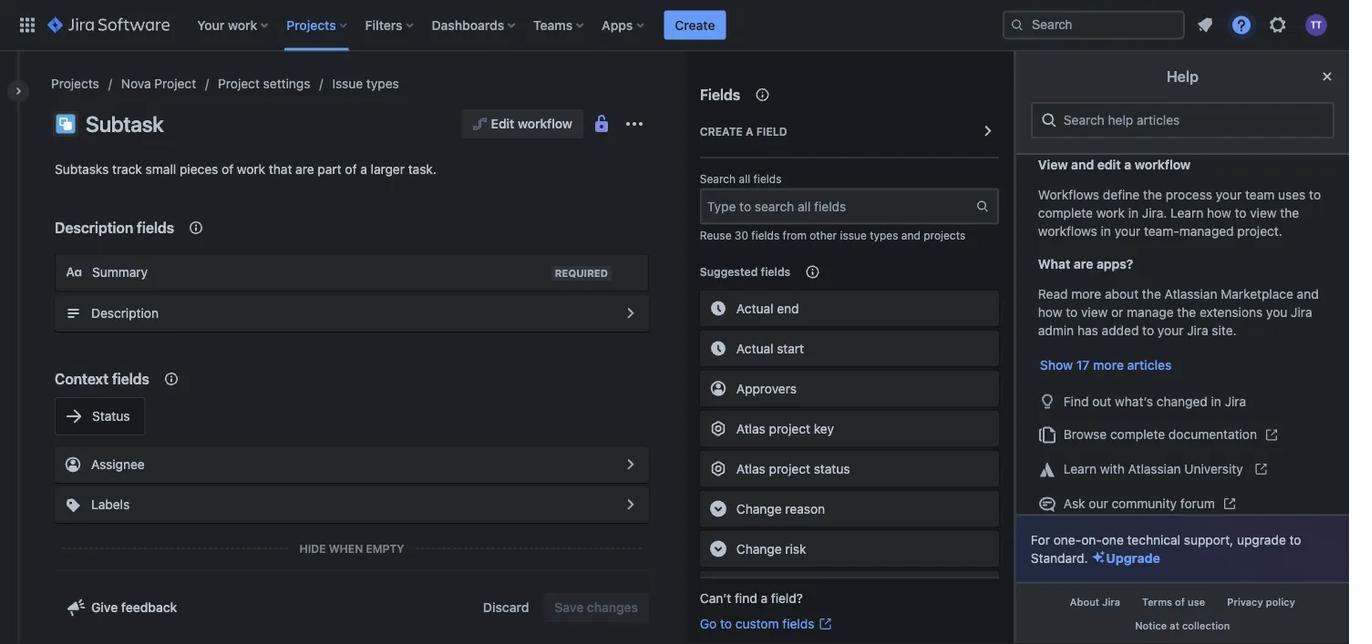 Task type: vqa. For each thing, say whether or not it's contained in the screenshot.
key project
yes



Task type: locate. For each thing, give the bounding box(es) containing it.
in up apps? in the right top of the page
[[1101, 223, 1112, 238]]

more options image
[[624, 113, 646, 135]]

more information about the context fields image
[[185, 217, 207, 239], [160, 368, 182, 390]]

added
[[1102, 323, 1139, 338]]

change up change risk
[[737, 501, 782, 517]]

0 vertical spatial your
[[1216, 187, 1242, 202]]

projects up settings
[[287, 17, 336, 32]]

to up "project."
[[1235, 205, 1247, 220]]

1 vertical spatial open field configuration image
[[620, 494, 642, 516]]

a right 'edit'
[[1125, 157, 1132, 172]]

create a field
[[700, 125, 788, 138]]

open field configuration image
[[620, 303, 642, 325], [620, 494, 642, 516]]

0 vertical spatial types
[[366, 76, 399, 91]]

0 horizontal spatial in
[[1101, 223, 1112, 238]]

and left projects
[[902, 229, 921, 242]]

1 vertical spatial create
[[700, 125, 743, 138]]

about jira button
[[1059, 591, 1132, 614]]

workflow right edit
[[518, 116, 573, 131]]

0 vertical spatial work
[[228, 17, 257, 32]]

0 vertical spatial and
[[1072, 157, 1095, 172]]

0 horizontal spatial view
[[1082, 305, 1108, 320]]

jira up documentation
[[1225, 393, 1247, 408]]

projects for projects dropdown button
[[287, 17, 336, 32]]

learn inside the workflows define the process your team uses to complete work in jira. learn how to view the workflows in your team-managed project.
[[1171, 205, 1204, 220]]

jira left "site."
[[1187, 323, 1209, 338]]

nova project
[[121, 76, 196, 91]]

search all fields
[[700, 173, 782, 186]]

required
[[555, 268, 608, 279]]

description button
[[55, 295, 649, 332]]

to right "upgrade"
[[1290, 533, 1302, 548]]

empty
[[366, 543, 404, 555]]

fields up summary
[[137, 219, 174, 237]]

2 vertical spatial and
[[1297, 286, 1319, 301]]

atlas
[[737, 421, 766, 436], [737, 461, 766, 476]]

0 vertical spatial view
[[1250, 205, 1277, 220]]

0 vertical spatial project
[[769, 421, 811, 436]]

1 horizontal spatial complete
[[1111, 427, 1166, 442]]

one-
[[1054, 533, 1082, 548]]

discard
[[483, 600, 529, 615]]

subtasks
[[55, 162, 109, 177]]

teams button
[[528, 10, 591, 40]]

0 vertical spatial atlassian
[[1165, 286, 1218, 301]]

upgrade
[[1106, 551, 1161, 566]]

learn left with
[[1064, 461, 1097, 476]]

actual left end
[[737, 301, 774, 316]]

0 vertical spatial complete
[[1039, 205, 1093, 220]]

project left settings
[[218, 76, 260, 91]]

description inside button
[[91, 306, 159, 321]]

0 vertical spatial more information about the context fields image
[[185, 217, 207, 239]]

atlas down approvers
[[737, 421, 766, 436]]

dashboards
[[432, 17, 504, 32]]

complete inside 'link'
[[1111, 427, 1166, 442]]

2 actual from the top
[[737, 341, 774, 356]]

0 horizontal spatial complete
[[1039, 205, 1093, 220]]

atlas project status button
[[700, 451, 999, 487]]

1 vertical spatial change
[[737, 542, 782, 557]]

change inside button
[[737, 501, 782, 517]]

1 vertical spatial atlassian
[[1129, 461, 1181, 476]]

learn
[[1171, 205, 1204, 220], [1064, 461, 1097, 476]]

find out what's changed in jira link
[[1031, 383, 1335, 417]]

are right that
[[296, 162, 314, 177]]

1 vertical spatial projects
[[51, 76, 99, 91]]

edit workflow
[[491, 116, 573, 131]]

1 open field configuration image from the top
[[620, 303, 642, 325]]

site.
[[1212, 323, 1237, 338]]

your profile and settings image
[[1306, 14, 1328, 36]]

more down what are apps?
[[1072, 286, 1102, 301]]

more information about the context fields image for context fields
[[160, 368, 182, 390]]

1 horizontal spatial more information about the context fields image
[[185, 217, 207, 239]]

what are apps?
[[1039, 256, 1134, 271]]

description for description
[[91, 306, 159, 321]]

actual inside button
[[737, 301, 774, 316]]

out
[[1093, 393, 1112, 408]]

0 horizontal spatial learn
[[1064, 461, 1097, 476]]

change left risk
[[737, 542, 782, 557]]

1 vertical spatial workflow
[[1135, 157, 1191, 172]]

manage
[[1127, 305, 1174, 320]]

the right manage
[[1178, 305, 1197, 320]]

project for key
[[769, 421, 811, 436]]

2 vertical spatial your
[[1158, 323, 1184, 338]]

1 vertical spatial complete
[[1111, 427, 1166, 442]]

change risk
[[737, 542, 807, 557]]

workflows
[[1039, 223, 1098, 238]]

1 horizontal spatial view
[[1250, 205, 1277, 220]]

terms of use link
[[1132, 591, 1217, 614]]

0 vertical spatial atlas
[[737, 421, 766, 436]]

0 vertical spatial change
[[737, 501, 782, 517]]

complete up "workflows"
[[1039, 205, 1093, 220]]

0 vertical spatial in
[[1129, 205, 1139, 220]]

filters button
[[360, 10, 421, 40]]

project down atlas project key
[[769, 461, 811, 476]]

all
[[739, 173, 751, 186]]

for one-on-one technical support, upgrade to standard.
[[1031, 533, 1302, 566]]

one
[[1102, 533, 1124, 548]]

uses
[[1279, 187, 1306, 202]]

Type to search all fields text field
[[702, 190, 976, 223]]

0 vertical spatial how
[[1207, 205, 1232, 220]]

projects up issue type icon
[[51, 76, 99, 91]]

create down fields
[[700, 125, 743, 138]]

view down team
[[1250, 205, 1277, 220]]

to up the 'admin'
[[1066, 305, 1078, 320]]

suggested
[[700, 266, 758, 279]]

Search help articles field
[[1059, 104, 1326, 137]]

are right what
[[1074, 256, 1094, 271]]

atlassian
[[1165, 286, 1218, 301], [1129, 461, 1181, 476]]

2 vertical spatial in
[[1212, 393, 1222, 408]]

0 vertical spatial workflow
[[518, 116, 573, 131]]

actual left start at the right of the page
[[737, 341, 774, 356]]

1 horizontal spatial in
[[1129, 205, 1139, 220]]

settings image
[[1267, 14, 1289, 36]]

fields left "more information about the suggested fields" image
[[761, 266, 791, 279]]

open field configuration image inside the description button
[[620, 303, 642, 325]]

community
[[1112, 496, 1177, 511]]

types right issue at left
[[366, 76, 399, 91]]

more information about the context fields image for description fields
[[185, 217, 207, 239]]

1 vertical spatial more
[[1093, 357, 1124, 372]]

in up documentation
[[1212, 393, 1222, 408]]

open field configuration image inside labels button
[[620, 494, 642, 516]]

description down summary
[[91, 306, 159, 321]]

2 horizontal spatial of
[[1176, 597, 1185, 609]]

actual for actual end
[[737, 301, 774, 316]]

open field configuration image for description
[[620, 303, 642, 325]]

0 horizontal spatial projects
[[51, 76, 99, 91]]

jira right about
[[1103, 597, 1121, 609]]

0 horizontal spatial workflow
[[518, 116, 573, 131]]

1 atlas from the top
[[737, 421, 766, 436]]

nova
[[121, 76, 151, 91]]

more information about the context fields image down pieces
[[185, 217, 207, 239]]

your down manage
[[1158, 323, 1184, 338]]

more right 17
[[1093, 357, 1124, 372]]

0 vertical spatial open field configuration image
[[620, 303, 642, 325]]

how inside the workflows define the process your team uses to complete work in jira. learn how to view the workflows in your team-managed project.
[[1207, 205, 1232, 220]]

of right pieces
[[222, 162, 234, 177]]

1 change from the top
[[737, 501, 782, 517]]

browse
[[1064, 427, 1107, 442]]

from
[[783, 229, 807, 242]]

the up the jira.
[[1144, 187, 1163, 202]]

your left team- at the right top
[[1115, 223, 1141, 238]]

filters
[[365, 17, 403, 32]]

1 project from the top
[[769, 421, 811, 436]]

0 horizontal spatial your
[[1115, 223, 1141, 238]]

change inside button
[[737, 542, 782, 557]]

how up 'managed'
[[1207, 205, 1232, 220]]

1 vertical spatial view
[[1082, 305, 1108, 320]]

jira
[[1291, 305, 1313, 320], [1187, 323, 1209, 338], [1225, 393, 1247, 408], [1103, 597, 1121, 609]]

complete inside the workflows define the process your team uses to complete work in jira. learn how to view the workflows in your team-managed project.
[[1039, 205, 1093, 220]]

0 vertical spatial more
[[1072, 286, 1102, 301]]

about jira
[[1070, 597, 1121, 609]]

types right issue
[[870, 229, 899, 242]]

to inside the for one-on-one technical support, upgrade to standard.
[[1290, 533, 1302, 548]]

banner
[[0, 0, 1349, 51]]

1 vertical spatial and
[[902, 229, 921, 242]]

description
[[55, 219, 133, 237], [91, 306, 159, 321]]

atlas up change reason
[[737, 461, 766, 476]]

1 horizontal spatial projects
[[287, 17, 336, 32]]

summary
[[92, 265, 148, 280]]

your left team
[[1216, 187, 1242, 202]]

give feedback
[[91, 600, 177, 615]]

0 horizontal spatial and
[[902, 229, 921, 242]]

complete down the what's
[[1111, 427, 1166, 442]]

actual end button
[[700, 290, 999, 327]]

to down manage
[[1143, 323, 1155, 338]]

2 horizontal spatial your
[[1216, 187, 1242, 202]]

more inside read more about the atlassian marketplace and how to view or manage the extensions you jira admin has added to your jira site.
[[1072, 286, 1102, 301]]

actual inside "button"
[[737, 341, 774, 356]]

1 vertical spatial your
[[1115, 223, 1141, 238]]

1 horizontal spatial learn
[[1171, 205, 1204, 220]]

notifications image
[[1194, 14, 1216, 36]]

atlas project status
[[737, 461, 850, 476]]

of right part
[[345, 162, 357, 177]]

field?
[[771, 591, 803, 606]]

1 vertical spatial are
[[1074, 256, 1094, 271]]

project for status
[[769, 461, 811, 476]]

1 horizontal spatial project
[[218, 76, 260, 91]]

issue
[[332, 76, 363, 91]]

2 project from the top
[[769, 461, 811, 476]]

atlas project key
[[737, 421, 834, 436]]

1 project from the left
[[154, 76, 196, 91]]

atlassian up extensions
[[1165, 286, 1218, 301]]

0 horizontal spatial how
[[1039, 305, 1063, 320]]

project
[[154, 76, 196, 91], [218, 76, 260, 91]]

1 actual from the top
[[737, 301, 774, 316]]

work down define
[[1097, 205, 1125, 220]]

collection
[[1183, 620, 1231, 632]]

projects button
[[281, 10, 354, 40]]

view
[[1250, 205, 1277, 220], [1082, 305, 1108, 320]]

privacy
[[1228, 597, 1264, 609]]

1 vertical spatial in
[[1101, 223, 1112, 238]]

1 horizontal spatial types
[[870, 229, 899, 242]]

how down read
[[1039, 305, 1063, 320]]

change risk button
[[700, 531, 999, 568]]

1 vertical spatial project
[[769, 461, 811, 476]]

view inside the workflows define the process your team uses to complete work in jira. learn how to view the workflows in your team-managed project.
[[1250, 205, 1277, 220]]

2 change from the top
[[737, 542, 782, 557]]

more information about the suggested fields image
[[802, 261, 824, 283]]

2 horizontal spatial and
[[1297, 286, 1319, 301]]

learn down process
[[1171, 205, 1204, 220]]

0 vertical spatial create
[[675, 17, 715, 32]]

project right nova
[[154, 76, 196, 91]]

project left key
[[769, 421, 811, 436]]

terms of use
[[1143, 597, 1206, 609]]

description up summary
[[55, 219, 133, 237]]

forum
[[1181, 496, 1215, 511]]

jira software image
[[47, 14, 170, 36], [47, 14, 170, 36]]

at
[[1170, 620, 1180, 632]]

more information about the context fields image right context fields
[[160, 368, 182, 390]]

fields right 30 on the right of page
[[752, 229, 780, 242]]

0 horizontal spatial more information about the context fields image
[[160, 368, 182, 390]]

workflow up process
[[1135, 157, 1191, 172]]

2 project from the left
[[218, 76, 260, 91]]

1 horizontal spatial your
[[1158, 323, 1184, 338]]

atlassian down the browse complete documentation
[[1129, 461, 1181, 476]]

atlas project key button
[[700, 411, 999, 447]]

go
[[700, 617, 717, 632]]

1 vertical spatial description
[[91, 306, 159, 321]]

0 vertical spatial learn
[[1171, 205, 1204, 220]]

and right marketplace
[[1297, 286, 1319, 301]]

actual start button
[[700, 331, 999, 367]]

1 vertical spatial atlas
[[737, 461, 766, 476]]

apps
[[602, 17, 633, 32]]

a left larger
[[360, 162, 367, 177]]

complete
[[1039, 205, 1093, 220], [1111, 427, 1166, 442]]

types
[[366, 76, 399, 91], [870, 229, 899, 242]]

atlas for atlas project key
[[737, 421, 766, 436]]

1 vertical spatial how
[[1039, 305, 1063, 320]]

context
[[55, 371, 108, 388]]

status
[[814, 461, 850, 476]]

2 horizontal spatial in
[[1212, 393, 1222, 408]]

part
[[318, 162, 342, 177]]

the
[[1144, 187, 1163, 202], [1281, 205, 1300, 220], [1143, 286, 1162, 301], [1178, 305, 1197, 320]]

view inside read more about the atlassian marketplace and how to view or manage the extensions you jira admin has added to your jira site.
[[1082, 305, 1108, 320]]

ask our community forum
[[1064, 496, 1215, 511]]

work left that
[[237, 162, 265, 177]]

and left 'edit'
[[1072, 157, 1095, 172]]

0 vertical spatial projects
[[287, 17, 336, 32]]

work right your
[[228, 17, 257, 32]]

read
[[1039, 286, 1068, 301]]

1 vertical spatial more information about the context fields image
[[160, 368, 182, 390]]

this link will be opened in a new tab image
[[818, 617, 833, 632]]

2 open field configuration image from the top
[[620, 494, 642, 516]]

team
[[1246, 187, 1275, 202]]

changed
[[1157, 393, 1208, 408]]

create inside create button
[[675, 17, 715, 32]]

2 atlas from the top
[[737, 461, 766, 476]]

work inside 'popup button'
[[228, 17, 257, 32]]

view up has
[[1082, 305, 1108, 320]]

1 vertical spatial actual
[[737, 341, 774, 356]]

create for create
[[675, 17, 715, 32]]

0 horizontal spatial project
[[154, 76, 196, 91]]

are
[[296, 162, 314, 177], [1074, 256, 1094, 271]]

learn with atlassian university link
[[1031, 452, 1335, 487]]

privacy policy
[[1228, 597, 1296, 609]]

2 vertical spatial work
[[1097, 205, 1125, 220]]

process
[[1166, 187, 1213, 202]]

0 vertical spatial are
[[296, 162, 314, 177]]

in left the jira.
[[1129, 205, 1139, 220]]

0 vertical spatial actual
[[737, 301, 774, 316]]

when
[[329, 543, 363, 555]]

create right apps "popup button"
[[675, 17, 715, 32]]

1 horizontal spatial are
[[1074, 256, 1094, 271]]

of left use
[[1176, 597, 1185, 609]]

projects inside projects dropdown button
[[287, 17, 336, 32]]

0 vertical spatial description
[[55, 219, 133, 237]]

1 horizontal spatial how
[[1207, 205, 1232, 220]]



Task type: describe. For each thing, give the bounding box(es) containing it.
give feedback button
[[55, 594, 188, 623]]

project settings
[[218, 76, 310, 91]]

project.
[[1238, 223, 1283, 238]]

help image
[[1231, 14, 1253, 36]]

edit workflow button
[[462, 109, 584, 139]]

atlas for atlas project status
[[737, 461, 766, 476]]

end
[[777, 301, 799, 316]]

open field configuration image
[[620, 454, 642, 476]]

fields right all
[[754, 173, 782, 186]]

find
[[1064, 393, 1089, 408]]

reuse 30 fields from other issue types and projects
[[700, 229, 966, 242]]

hide
[[299, 543, 326, 555]]

show
[[1040, 357, 1073, 372]]

create for create a field
[[700, 125, 743, 138]]

1 horizontal spatial of
[[345, 162, 357, 177]]

standard.
[[1031, 551, 1088, 566]]

the up manage
[[1143, 286, 1162, 301]]

issue type icon image
[[55, 113, 77, 135]]

0 horizontal spatial are
[[296, 162, 314, 177]]

subtasks track small pieces of work that are part of a larger task.
[[55, 162, 437, 177]]

ask our community forum link
[[1031, 487, 1335, 521]]

sidebar navigation image
[[0, 73, 40, 109]]

assignee
[[91, 457, 145, 472]]

about
[[1070, 597, 1100, 609]]

documentation
[[1169, 427, 1258, 442]]

learn with atlassian university
[[1064, 461, 1247, 476]]

appswitcher icon image
[[16, 14, 38, 36]]

terms
[[1143, 597, 1173, 609]]

the down uses
[[1281, 205, 1300, 220]]

our
[[1089, 496, 1109, 511]]

apps button
[[596, 10, 651, 40]]

your work
[[197, 17, 257, 32]]

more information about the fields image
[[752, 84, 773, 106]]

fields
[[700, 86, 741, 103]]

open field configuration image for labels
[[620, 494, 642, 516]]

view and edit a workflow
[[1039, 157, 1191, 172]]

30
[[735, 229, 749, 242]]

discard button
[[472, 594, 540, 623]]

feedback
[[121, 600, 177, 615]]

marketplace
[[1221, 286, 1294, 301]]

to right go
[[720, 617, 732, 632]]

1 horizontal spatial and
[[1072, 157, 1095, 172]]

project inside 'project settings' link
[[218, 76, 260, 91]]

in inside 'link'
[[1212, 393, 1222, 408]]

issue types
[[332, 76, 399, 91]]

atlassian inside read more about the atlassian marketplace and how to view or manage the extensions you jira admin has added to your jira site.
[[1165, 286, 1218, 301]]

upgrade link
[[1092, 550, 1161, 568]]

1 horizontal spatial workflow
[[1135, 157, 1191, 172]]

workflows
[[1039, 187, 1100, 202]]

about
[[1105, 286, 1139, 301]]

policy
[[1266, 597, 1296, 609]]

subtask
[[86, 111, 164, 137]]

small
[[146, 162, 176, 177]]

a left "field"
[[746, 125, 754, 138]]

hide when empty
[[299, 543, 404, 555]]

projects for projects link
[[51, 76, 99, 91]]

change for change risk
[[737, 542, 782, 557]]

dashboards button
[[426, 10, 523, 40]]

edit
[[491, 116, 515, 131]]

Search field
[[1003, 10, 1185, 40]]

how inside read more about the atlassian marketplace and how to view or manage the extensions you jira admin has added to your jira site.
[[1039, 305, 1063, 320]]

university
[[1185, 461, 1244, 476]]

jira inside about jira button
[[1103, 597, 1121, 609]]

0 horizontal spatial of
[[222, 162, 234, 177]]

change for change reason
[[737, 501, 782, 517]]

1 vertical spatial learn
[[1064, 461, 1097, 476]]

project inside nova project link
[[154, 76, 196, 91]]

more inside show 17 more articles button
[[1093, 357, 1124, 372]]

work inside the workflows define the process your team uses to complete work in jira. learn how to view the workflows in your team-managed project.
[[1097, 205, 1125, 220]]

change reason button
[[700, 491, 999, 527]]

issue
[[840, 229, 867, 242]]

create button
[[664, 10, 726, 40]]

0 horizontal spatial types
[[366, 76, 399, 91]]

description fields
[[55, 219, 174, 237]]

workflows define the process your team uses to complete work in jira. learn how to view the workflows in your team-managed project.
[[1039, 187, 1321, 238]]

upgrade
[[1237, 533, 1287, 548]]

field
[[757, 125, 788, 138]]

can't
[[700, 591, 732, 606]]

show 17 more articles button
[[1031, 354, 1181, 376]]

can't find a field?
[[700, 591, 803, 606]]

start
[[777, 341, 804, 356]]

a right find
[[761, 591, 768, 606]]

to right uses
[[1310, 187, 1321, 202]]

pieces
[[180, 162, 218, 177]]

help
[[1167, 68, 1199, 85]]

projects link
[[51, 73, 99, 95]]

has
[[1078, 323, 1099, 338]]

what's
[[1115, 393, 1154, 408]]

jira.
[[1142, 205, 1168, 220]]

search
[[700, 173, 736, 186]]

jira inside find out what's changed in jira 'link'
[[1225, 393, 1247, 408]]

risk
[[786, 542, 807, 557]]

actual for actual start
[[737, 341, 774, 356]]

close image
[[1317, 66, 1338, 88]]

context fields
[[55, 371, 149, 388]]

articles
[[1128, 357, 1172, 372]]

assignee button
[[55, 447, 649, 483]]

change reason
[[737, 501, 825, 517]]

browse complete documentation
[[1064, 427, 1258, 442]]

jira right the you in the top of the page
[[1291, 305, 1313, 320]]

technical
[[1128, 533, 1181, 548]]

1 vertical spatial types
[[870, 229, 899, 242]]

and inside read more about the atlassian marketplace and how to view or manage the extensions you jira admin has added to your jira site.
[[1297, 286, 1319, 301]]

fields left this link will be opened in a new tab icon
[[783, 617, 815, 632]]

use
[[1188, 597, 1206, 609]]

you
[[1267, 305, 1288, 320]]

1 vertical spatial work
[[237, 162, 265, 177]]

extensions
[[1200, 305, 1263, 320]]

search image
[[1010, 18, 1025, 32]]

managed
[[1180, 223, 1234, 238]]

your inside read more about the atlassian marketplace and how to view or manage the extensions you jira admin has added to your jira site.
[[1158, 323, 1184, 338]]

description for description fields
[[55, 219, 133, 237]]

fields up status on the left of the page
[[112, 371, 149, 388]]

on-
[[1082, 533, 1102, 548]]

show 17 more articles
[[1040, 357, 1172, 372]]

primary element
[[11, 0, 1003, 51]]

workflow inside 'button'
[[518, 116, 573, 131]]

banner containing your work
[[0, 0, 1349, 51]]

your work button
[[192, 10, 276, 40]]

apps?
[[1097, 256, 1134, 271]]



